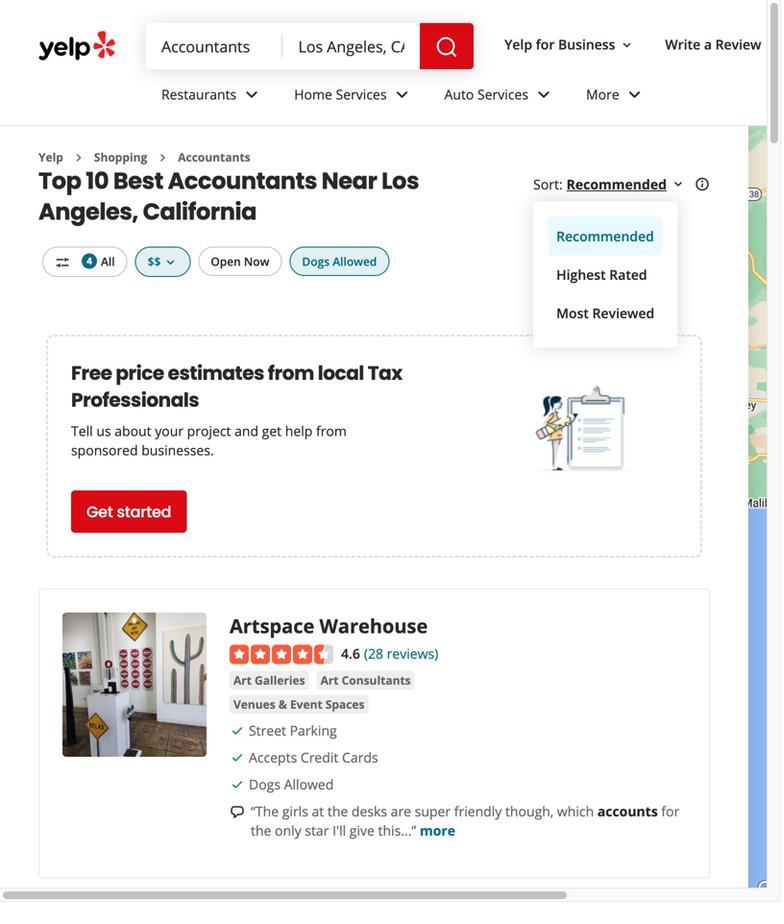 Task type: describe. For each thing, give the bounding box(es) containing it.
super
[[415, 802, 451, 820]]

venues
[[234, 696, 276, 712]]

none field near
[[299, 36, 405, 57]]

more link
[[420, 821, 456, 840]]

open
[[211, 253, 241, 269]]

yelp for yelp link at the left top
[[38, 149, 63, 165]]

16 checkmark v2 image for street parking
[[230, 723, 245, 738]]

help
[[285, 422, 313, 440]]

yelp for business
[[505, 35, 616, 53]]

only
[[275, 821, 302, 840]]

artspace warehouse link
[[230, 612, 428, 639]]

home
[[294, 85, 333, 103]]

0 horizontal spatial from
[[268, 359, 314, 386]]

write a review link
[[658, 27, 770, 62]]

google image
[[754, 877, 782, 902]]

artspace warehouse image
[[63, 612, 207, 757]]

art for consultants
[[321, 672, 339, 688]]

tax
[[368, 359, 403, 386]]

yelp link
[[38, 149, 63, 165]]

more
[[587, 85, 620, 103]]

girls
[[282, 802, 309, 820]]

art for galleries
[[234, 672, 252, 688]]

which
[[558, 802, 595, 820]]

16 chevron right v2 image
[[71, 150, 86, 165]]

1 vertical spatial dogs allowed
[[249, 775, 334, 793]]

services for home services
[[336, 85, 387, 103]]

services for auto services
[[478, 85, 529, 103]]

businesses.
[[142, 441, 214, 459]]

art consultants venues & event spaces
[[234, 672, 411, 712]]

dogs inside button
[[302, 253, 330, 269]]

24 chevron down v2 image for auto services
[[533, 83, 556, 106]]

rated
[[610, 265, 648, 284]]

(28 reviews)
[[364, 644, 439, 662]]

a
[[705, 35, 713, 53]]

recommended button
[[567, 175, 687, 193]]

professionals
[[71, 386, 199, 413]]

recommended for recommended popup button
[[567, 175, 667, 193]]

auto services
[[445, 85, 529, 103]]

$$ button
[[135, 247, 191, 277]]

for the only star i'll give this..."
[[251, 802, 680, 840]]

filters group
[[38, 247, 394, 277]]

1 vertical spatial dogs
[[249, 775, 281, 793]]

16 chevron right v2 image
[[155, 150, 170, 165]]

best
[[113, 165, 163, 197]]

give
[[350, 821, 375, 840]]

highest
[[557, 265, 606, 284]]

&
[[279, 696, 287, 712]]

top
[[38, 165, 81, 197]]

local
[[318, 359, 364, 386]]

all
[[101, 253, 115, 269]]

restaurants link
[[146, 69, 279, 125]]

shopping link
[[94, 149, 147, 165]]

most reviewed
[[557, 304, 655, 322]]

4.6 star rating image
[[230, 645, 334, 664]]

recommended for recommended button
[[557, 227, 655, 245]]

16 checkmark v2 image for dogs allowed
[[230, 777, 245, 792]]

"the
[[251, 802, 279, 820]]

accountants right 16 chevron right v2 icon
[[178, 149, 251, 165]]

price
[[116, 359, 164, 386]]

reviewed
[[593, 304, 655, 322]]

auto services link
[[429, 69, 571, 125]]

venues & event spaces link
[[230, 695, 369, 714]]

artspace warehouse
[[230, 612, 428, 639]]

started
[[117, 501, 171, 523]]

accepts
[[249, 748, 297, 766]]

free
[[71, 359, 112, 386]]

estimates
[[168, 359, 264, 386]]

warehouse
[[320, 612, 428, 639]]

4
[[87, 254, 92, 267]]

write
[[666, 35, 701, 53]]

near
[[322, 165, 377, 197]]

about
[[115, 422, 152, 440]]

open now button
[[198, 247, 282, 276]]

16 checkmark v2 image for accepts credit cards
[[230, 750, 245, 765]]

event
[[290, 696, 323, 712]]

write a review
[[666, 35, 762, 53]]

1 horizontal spatial the
[[328, 802, 348, 820]]

free price estimates from local tax professionals tell us about your project and get help from sponsored businesses.
[[71, 359, 403, 459]]

art galleries link
[[230, 671, 309, 690]]

none field find
[[162, 36, 268, 57]]

art galleries
[[234, 672, 305, 688]]

star
[[305, 821, 329, 840]]

accountants link
[[178, 149, 251, 165]]

spaces
[[326, 696, 365, 712]]

venues & event spaces button
[[230, 695, 369, 714]]

10
[[86, 165, 109, 197]]

map region
[[713, 0, 782, 902]]

accountants inside top 10 best accountants near los angeles, california
[[168, 165, 317, 197]]



Task type: vqa. For each thing, say whether or not it's contained in the screenshot.
always
no



Task type: locate. For each thing, give the bounding box(es) containing it.
for right the accounts
[[662, 802, 680, 820]]

4.6
[[341, 644, 360, 662]]

the down "the
[[251, 821, 272, 840]]

yelp left 16 chevron right v2 image
[[38, 149, 63, 165]]

24 chevron down v2 image
[[391, 83, 414, 106], [533, 83, 556, 106], [624, 83, 647, 106]]

1 horizontal spatial none field
[[299, 36, 405, 57]]

accountants up the open now button
[[168, 165, 317, 197]]

16 chevron down v2 image inside yelp for business button
[[620, 37, 635, 53]]

dogs right 'now'
[[302, 253, 330, 269]]

sort:
[[534, 175, 563, 193]]

1 art from the left
[[234, 672, 252, 688]]

most
[[557, 304, 589, 322]]

0 horizontal spatial the
[[251, 821, 272, 840]]

consultants
[[342, 672, 411, 688]]

artspace
[[230, 612, 315, 639]]

1 vertical spatial 16 checkmark v2 image
[[230, 750, 245, 765]]

business categories element
[[146, 69, 782, 125]]

and
[[235, 422, 259, 440]]

1 horizontal spatial from
[[316, 422, 347, 440]]

are
[[391, 802, 412, 820]]

recommended inside button
[[557, 227, 655, 245]]

16 chevron down v2 image inside recommended popup button
[[671, 177, 687, 192]]

4.6 link
[[341, 642, 360, 663]]

16 chevron down v2 image right business
[[620, 37, 635, 53]]

the inside for the only star i'll give this..."
[[251, 821, 272, 840]]

16 chevron down v2 image inside the $$ dropdown button
[[163, 255, 178, 270]]

1 vertical spatial recommended
[[557, 227, 655, 245]]

24 chevron down v2 image for home services
[[391, 83, 414, 106]]

0 vertical spatial allowed
[[333, 253, 377, 269]]

0 horizontal spatial yelp
[[38, 149, 63, 165]]

Near text field
[[299, 36, 405, 57]]

open now
[[211, 253, 270, 269]]

friendly
[[455, 802, 502, 820]]

project
[[187, 422, 231, 440]]

0 vertical spatial dogs
[[302, 253, 330, 269]]

0 vertical spatial for
[[536, 35, 555, 53]]

us
[[96, 422, 111, 440]]

home services link
[[279, 69, 429, 125]]

dogs allowed down near
[[302, 253, 377, 269]]

2 horizontal spatial 24 chevron down v2 image
[[624, 83, 647, 106]]

top 10 best accountants near los angeles, california
[[38, 165, 419, 228]]

4 all
[[87, 253, 115, 269]]

24 chevron down v2 image inside auto services 'link'
[[533, 83, 556, 106]]

1 16 checkmark v2 image from the top
[[230, 723, 245, 738]]

dogs
[[302, 253, 330, 269], [249, 775, 281, 793]]

yelp up auto services 'link'
[[505, 35, 533, 53]]

24 chevron down v2 image right more
[[624, 83, 647, 106]]

art up spaces
[[321, 672, 339, 688]]

get started button
[[71, 490, 187, 533]]

0 horizontal spatial for
[[536, 35, 555, 53]]

california
[[143, 196, 257, 228]]

(28 reviews) link
[[364, 642, 439, 663]]

allowed inside button
[[333, 253, 377, 269]]

restaurants
[[162, 85, 237, 103]]

get
[[262, 422, 282, 440]]

street parking
[[249, 721, 337, 740]]

free price estimates from local tax professionals image
[[536, 382, 632, 478]]

though,
[[506, 802, 554, 820]]

art
[[234, 672, 252, 688], [321, 672, 339, 688]]

angeles,
[[38, 196, 138, 228]]

2 none field from the left
[[299, 36, 405, 57]]

dogs allowed
[[302, 253, 377, 269], [249, 775, 334, 793]]

1 vertical spatial 16 chevron down v2 image
[[671, 177, 687, 192]]

0 vertical spatial recommended
[[567, 175, 667, 193]]

art galleries button
[[230, 671, 309, 690]]

recommended
[[567, 175, 667, 193], [557, 227, 655, 245]]

none field up home services
[[299, 36, 405, 57]]

yelp for business button
[[497, 27, 643, 62]]

24 chevron down v2 image for more
[[624, 83, 647, 106]]

recommended up recommended button
[[567, 175, 667, 193]]

home services
[[294, 85, 387, 103]]

accountants
[[178, 149, 251, 165], [168, 165, 317, 197]]

16 checkmark v2 image up "16 speech v2" icon
[[230, 777, 245, 792]]

0 horizontal spatial 24 chevron down v2 image
[[391, 83, 414, 106]]

16 chevron down v2 image right $$
[[163, 255, 178, 270]]

16 chevron down v2 image for yelp for business
[[620, 37, 635, 53]]

accounts
[[598, 802, 659, 820]]

art inside art consultants venues & event spaces
[[321, 672, 339, 688]]

i'll
[[333, 821, 346, 840]]

1 horizontal spatial art
[[321, 672, 339, 688]]

0 vertical spatial yelp
[[505, 35, 533, 53]]

dogs allowed up girls at the left bottom of the page
[[249, 775, 334, 793]]

24 chevron down v2 image inside more link
[[624, 83, 647, 106]]

galleries
[[255, 672, 305, 688]]

most reviewed button
[[549, 294, 663, 332]]

yelp inside button
[[505, 35, 533, 53]]

services right auto
[[478, 85, 529, 103]]

the up 'i'll'
[[328, 802, 348, 820]]

2 vertical spatial 16 chevron down v2 image
[[163, 255, 178, 270]]

1 vertical spatial yelp
[[38, 149, 63, 165]]

0 vertical spatial 16 chevron down v2 image
[[620, 37, 635, 53]]

2 services from the left
[[478, 85, 529, 103]]

now
[[244, 253, 270, 269]]

get started
[[87, 501, 171, 523]]

reviews)
[[387, 644, 439, 662]]

1 vertical spatial allowed
[[284, 775, 334, 793]]

search image
[[436, 36, 459, 59]]

yelp for yelp for business
[[505, 35, 533, 53]]

24 chevron down v2 image
[[241, 83, 264, 106]]

None field
[[162, 36, 268, 57], [299, 36, 405, 57]]

los
[[382, 165, 419, 197]]

24 chevron down v2 image inside home services link
[[391, 83, 414, 106]]

cards
[[342, 748, 379, 766]]

0 vertical spatial dogs allowed
[[302, 253, 377, 269]]

0 horizontal spatial 16 chevron down v2 image
[[163, 255, 178, 270]]

1 vertical spatial for
[[662, 802, 680, 820]]

16 chevron down v2 image left 16 info v2 icon in the top of the page
[[671, 177, 687, 192]]

services inside 'link'
[[478, 85, 529, 103]]

art consultants button
[[317, 671, 415, 690]]

24 chevron down v2 image left auto
[[391, 83, 414, 106]]

allowed down near
[[333, 253, 377, 269]]

dogs up "the
[[249, 775, 281, 793]]

none field up restaurants
[[162, 36, 268, 57]]

0 vertical spatial the
[[328, 802, 348, 820]]

art inside button
[[234, 672, 252, 688]]

16 chevron down v2 image
[[620, 37, 635, 53], [671, 177, 687, 192], [163, 255, 178, 270]]

parking
[[290, 721, 337, 740]]

16 speech v2 image
[[230, 804, 245, 820]]

Find text field
[[162, 36, 268, 57]]

auto
[[445, 85, 474, 103]]

0 vertical spatial 16 checkmark v2 image
[[230, 723, 245, 738]]

for left business
[[536, 35, 555, 53]]

2 16 checkmark v2 image from the top
[[230, 750, 245, 765]]

None search field
[[146, 23, 478, 69]]

1 horizontal spatial services
[[478, 85, 529, 103]]

1 horizontal spatial 24 chevron down v2 image
[[533, 83, 556, 106]]

at
[[312, 802, 324, 820]]

2 vertical spatial 16 checkmark v2 image
[[230, 777, 245, 792]]

recommended button
[[549, 217, 663, 255]]

1 none field from the left
[[162, 36, 268, 57]]

16 checkmark v2 image left street
[[230, 723, 245, 738]]

from right help
[[316, 422, 347, 440]]

2 24 chevron down v2 image from the left
[[533, 83, 556, 106]]

recommended up highest rated button at the top right
[[557, 227, 655, 245]]

sponsored
[[71, 441, 138, 459]]

24 chevron down v2 image down yelp for business
[[533, 83, 556, 106]]

credit
[[301, 748, 339, 766]]

$$
[[148, 253, 161, 269]]

1 horizontal spatial 16 chevron down v2 image
[[620, 37, 635, 53]]

highest rated button
[[549, 255, 663, 294]]

desks
[[352, 802, 388, 820]]

yelp
[[505, 35, 533, 53], [38, 149, 63, 165]]

0 vertical spatial from
[[268, 359, 314, 386]]

for inside for the only star i'll give this..."
[[662, 802, 680, 820]]

1 horizontal spatial dogs
[[302, 253, 330, 269]]

your
[[155, 422, 184, 440]]

dogs allowed button
[[290, 247, 390, 276]]

from left local
[[268, 359, 314, 386]]

for inside yelp for business button
[[536, 35, 555, 53]]

16 checkmark v2 image left the accepts
[[230, 750, 245, 765]]

16 checkmark v2 image
[[230, 723, 245, 738], [230, 750, 245, 765], [230, 777, 245, 792]]

0 horizontal spatial dogs
[[249, 775, 281, 793]]

services
[[336, 85, 387, 103], [478, 85, 529, 103]]

2 horizontal spatial 16 chevron down v2 image
[[671, 177, 687, 192]]

1 vertical spatial the
[[251, 821, 272, 840]]

(28
[[364, 644, 384, 662]]

services right home
[[336, 85, 387, 103]]

1 24 chevron down v2 image from the left
[[391, 83, 414, 106]]

get
[[87, 501, 113, 523]]

16 chevron down v2 image for recommended
[[671, 177, 687, 192]]

allowed
[[333, 253, 377, 269], [284, 775, 334, 793]]

tell
[[71, 422, 93, 440]]

2 art from the left
[[321, 672, 339, 688]]

1 services from the left
[[336, 85, 387, 103]]

0 horizontal spatial art
[[234, 672, 252, 688]]

3 24 chevron down v2 image from the left
[[624, 83, 647, 106]]

street
[[249, 721, 287, 740]]

1 horizontal spatial for
[[662, 802, 680, 820]]

shopping
[[94, 149, 147, 165]]

0 horizontal spatial services
[[336, 85, 387, 103]]

art consultants link
[[317, 671, 415, 690]]

3 16 checkmark v2 image from the top
[[230, 777, 245, 792]]

16 chevron down v2 image for $$
[[163, 255, 178, 270]]

review
[[716, 35, 762, 53]]

0 horizontal spatial none field
[[162, 36, 268, 57]]

16 filter v2 image
[[55, 255, 70, 270]]

dogs allowed inside button
[[302, 253, 377, 269]]

1 vertical spatial from
[[316, 422, 347, 440]]

allowed down 'accepts credit cards'
[[284, 775, 334, 793]]

the
[[328, 802, 348, 820], [251, 821, 272, 840]]

16 info v2 image
[[695, 177, 711, 192]]

1 horizontal spatial yelp
[[505, 35, 533, 53]]

art up venues
[[234, 672, 252, 688]]

this..."
[[378, 821, 417, 840]]



